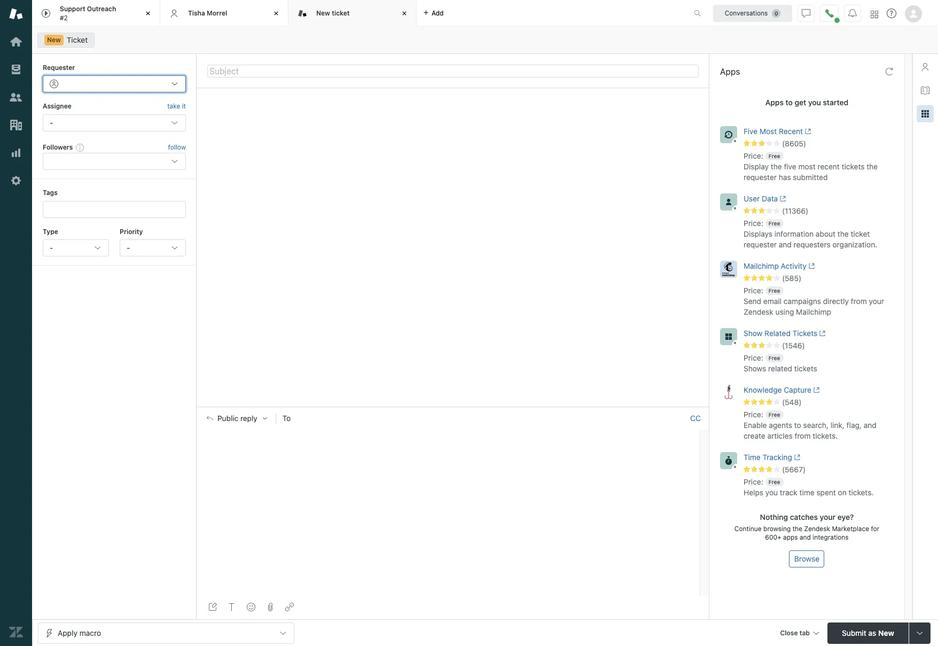 Task type: locate. For each thing, give the bounding box(es) containing it.
tickets. down search, at the bottom
[[813, 431, 838, 440]]

the up the 'apps'
[[793, 525, 803, 533]]

free up display
[[769, 153, 781, 159]]

and
[[779, 240, 792, 249], [864, 421, 877, 430], [800, 533, 811, 541]]

- button
[[43, 239, 109, 256], [120, 239, 186, 256]]

0 vertical spatial (opens in a new tab) image
[[778, 196, 786, 202]]

2 requester from the top
[[744, 240, 777, 249]]

recent
[[818, 162, 840, 171]]

price: up enable
[[744, 410, 764, 419]]

2 - button from the left
[[120, 239, 186, 256]]

1 horizontal spatial you
[[809, 98, 821, 107]]

price:
[[744, 151, 764, 160], [744, 219, 764, 228], [744, 286, 764, 295], [744, 353, 764, 362], [744, 410, 764, 419], [744, 477, 764, 486]]

to left get
[[786, 98, 793, 107]]

0 horizontal spatial close image
[[143, 8, 153, 19]]

new ticket tab
[[289, 0, 417, 27]]

admin image
[[9, 174, 23, 188]]

your
[[869, 297, 884, 306], [820, 512, 836, 522]]

(opens in a new tab) image up '4 stars. 548 reviews.' element
[[812, 387, 820, 393]]

on
[[838, 488, 847, 497]]

zendesk products image
[[871, 10, 879, 18]]

0 horizontal spatial your
[[820, 512, 836, 522]]

free inside price: free displays information about the ticket requester and requesters organization.
[[769, 220, 781, 227]]

free inside price: free enable agents to search, link, flag, and create articles from tickets.
[[769, 411, 781, 418]]

(opens in a new tab) image for five most recent
[[803, 128, 812, 135]]

from down search, at the bottom
[[795, 431, 811, 440]]

0 vertical spatial apps
[[720, 67, 740, 76]]

1 horizontal spatial close image
[[271, 8, 282, 19]]

price: up shows
[[744, 353, 764, 362]]

2 free from the top
[[769, 220, 781, 227]]

mailchimp down displays
[[744, 261, 779, 270]]

new for new
[[47, 36, 61, 44]]

close image inside tab
[[143, 8, 153, 19]]

close image inside the new ticket tab
[[399, 8, 410, 19]]

price: up helps
[[744, 477, 764, 486]]

0 horizontal spatial to
[[786, 98, 793, 107]]

(opens in a new tab) image inside "show related tickets" link
[[818, 330, 826, 337]]

0 vertical spatial ticket
[[332, 9, 350, 17]]

3 stars. 8605 reviews. element
[[744, 139, 898, 149]]

five most recent image
[[720, 126, 737, 143]]

1 horizontal spatial zendesk
[[804, 525, 830, 533]]

1 horizontal spatial - button
[[120, 239, 186, 256]]

price: inside price: free displays information about the ticket requester and requesters organization.
[[744, 219, 764, 228]]

and inside price: free displays information about the ticket requester and requesters organization.
[[779, 240, 792, 249]]

to inside price: free enable agents to search, link, flag, and create articles from tickets.
[[795, 421, 802, 430]]

5 free from the top
[[769, 411, 781, 418]]

search,
[[804, 421, 829, 430]]

take
[[167, 102, 180, 110]]

0 vertical spatial zendesk
[[744, 307, 774, 316]]

from right directly
[[851, 297, 867, 306]]

(opens in a new tab) image inside user data link
[[778, 196, 786, 202]]

3 free from the top
[[769, 287, 781, 294]]

0 horizontal spatial and
[[779, 240, 792, 249]]

you right get
[[809, 98, 821, 107]]

- down assignee
[[50, 118, 53, 127]]

and for flag,
[[864, 421, 877, 430]]

mailchimp activity link
[[744, 261, 879, 274]]

0 vertical spatial to
[[786, 98, 793, 107]]

eye?
[[838, 512, 854, 522]]

get help image
[[887, 9, 897, 18]]

6 price: from the top
[[744, 477, 764, 486]]

1 horizontal spatial tickets
[[842, 162, 865, 171]]

price: free displays information about the ticket requester and requesters organization.
[[744, 219, 878, 249]]

from
[[851, 297, 867, 306], [795, 431, 811, 440]]

the
[[771, 162, 782, 171], [867, 162, 878, 171], [838, 229, 849, 238], [793, 525, 803, 533]]

new inside tab
[[316, 9, 330, 17]]

price: inside "price: free send email campaigns directly from your zendesk using mailchimp"
[[744, 286, 764, 295]]

tickets inside price: free shows related tickets
[[795, 364, 818, 373]]

user data
[[744, 194, 778, 203]]

you left the track
[[766, 488, 778, 497]]

(opens in a new tab) image up the (5667)
[[792, 454, 801, 461]]

1 horizontal spatial to
[[795, 421, 802, 430]]

1 vertical spatial to
[[795, 421, 802, 430]]

your right directly
[[869, 297, 884, 306]]

free
[[769, 153, 781, 159], [769, 220, 781, 227], [769, 287, 781, 294], [769, 355, 781, 361], [769, 411, 781, 418], [769, 479, 781, 485]]

and right flag,
[[864, 421, 877, 430]]

- inside assignee 'element'
[[50, 118, 53, 127]]

free for agents
[[769, 411, 781, 418]]

price: up display
[[744, 151, 764, 160]]

(opens in a new tab) image up the (11366)
[[778, 196, 786, 202]]

1 horizontal spatial ticket
[[851, 229, 870, 238]]

about
[[816, 229, 836, 238]]

follow
[[168, 143, 186, 151]]

1 close image from the left
[[143, 8, 153, 19]]

free inside price: free helps you track time spent on tickets.
[[769, 479, 781, 485]]

tab
[[32, 0, 160, 27]]

(opens in a new tab) image inside mailchimp activity link
[[807, 263, 815, 269]]

close image for tisha morrel
[[271, 8, 282, 19]]

price: free display the five most recent tickets the requester has submitted
[[744, 151, 878, 182]]

1 - button from the left
[[43, 239, 109, 256]]

(548)
[[782, 398, 802, 407]]

3 stars. 1546 reviews. element
[[744, 341, 898, 351]]

- button down type on the top of the page
[[43, 239, 109, 256]]

0 horizontal spatial ticket
[[332, 9, 350, 17]]

1 horizontal spatial mailchimp
[[796, 307, 832, 316]]

0 vertical spatial and
[[779, 240, 792, 249]]

zendesk support image
[[9, 7, 23, 21]]

take it button
[[167, 101, 186, 112]]

(opens in a new tab) image up "4 stars. 585 reviews." element
[[807, 263, 815, 269]]

2 price: from the top
[[744, 219, 764, 228]]

1 vertical spatial (opens in a new tab) image
[[818, 330, 826, 337]]

0 horizontal spatial from
[[795, 431, 811, 440]]

tickets up capture
[[795, 364, 818, 373]]

tickets inside price: free display the five most recent tickets the requester has submitted
[[842, 162, 865, 171]]

the inside price: free displays information about the ticket requester and requesters organization.
[[838, 229, 849, 238]]

0 vertical spatial tickets
[[842, 162, 865, 171]]

tags element
[[43, 201, 186, 218]]

user data image
[[720, 193, 737, 211]]

- down the priority
[[127, 243, 130, 252]]

organization.
[[833, 240, 878, 249]]

1 vertical spatial tickets.
[[849, 488, 874, 497]]

1 horizontal spatial your
[[869, 297, 884, 306]]

helps
[[744, 488, 764, 497]]

follow button
[[168, 143, 186, 152]]

1 vertical spatial from
[[795, 431, 811, 440]]

show related tickets link
[[744, 328, 879, 341]]

free up related
[[769, 355, 781, 361]]

free up agents at the bottom right of the page
[[769, 411, 781, 418]]

price: up displays
[[744, 219, 764, 228]]

apps for apps
[[720, 67, 740, 76]]

close image
[[143, 8, 153, 19], [271, 8, 282, 19], [399, 8, 410, 19]]

your left eye?
[[820, 512, 836, 522]]

0 horizontal spatial tickets
[[795, 364, 818, 373]]

free for email
[[769, 287, 781, 294]]

the up organization.
[[838, 229, 849, 238]]

new
[[316, 9, 330, 17], [47, 36, 61, 44], [879, 628, 895, 637]]

reporting image
[[9, 146, 23, 160]]

#2
[[60, 14, 68, 22]]

0 horizontal spatial - button
[[43, 239, 109, 256]]

(opens in a new tab) image up (8605)
[[803, 128, 812, 135]]

five most recent
[[744, 127, 803, 136]]

time tracking link
[[744, 452, 879, 465]]

tickets. right on
[[849, 488, 874, 497]]

1 vertical spatial zendesk
[[804, 525, 830, 533]]

2 horizontal spatial close image
[[399, 8, 410, 19]]

tisha
[[188, 9, 205, 17]]

free up email
[[769, 287, 781, 294]]

(5667)
[[782, 465, 806, 474]]

0 horizontal spatial zendesk
[[744, 307, 774, 316]]

zendesk up integrations on the right bottom of the page
[[804, 525, 830, 533]]

free inside price: free display the five most recent tickets the requester has submitted
[[769, 153, 781, 159]]

and inside price: free enable agents to search, link, flag, and create articles from tickets.
[[864, 421, 877, 430]]

secondary element
[[32, 29, 938, 51]]

1 horizontal spatial apps
[[766, 98, 784, 107]]

notifications image
[[849, 9, 857, 17]]

mailchimp activity image
[[720, 261, 737, 278]]

new inside secondary element
[[47, 36, 61, 44]]

tickets
[[842, 162, 865, 171], [795, 364, 818, 373]]

(opens in a new tab) image
[[803, 128, 812, 135], [807, 263, 815, 269], [812, 387, 820, 393], [792, 454, 801, 461]]

requester down display
[[744, 173, 777, 182]]

1 vertical spatial you
[[766, 488, 778, 497]]

2 horizontal spatial and
[[864, 421, 877, 430]]

from inside "price: free send email campaigns directly from your zendesk using mailchimp"
[[851, 297, 867, 306]]

tab containing support outreach
[[32, 0, 160, 27]]

free up displays
[[769, 220, 781, 227]]

4 free from the top
[[769, 355, 781, 361]]

ticket
[[332, 9, 350, 17], [851, 229, 870, 238]]

data
[[762, 194, 778, 203]]

tickets.
[[813, 431, 838, 440], [849, 488, 874, 497]]

requester
[[744, 173, 777, 182], [744, 240, 777, 249]]

cc
[[691, 414, 701, 423]]

assignee element
[[43, 114, 186, 131]]

1 horizontal spatial (opens in a new tab) image
[[818, 330, 826, 337]]

2 horizontal spatial new
[[879, 628, 895, 637]]

(opens in a new tab) image up 3 stars. 1546 reviews. element
[[818, 330, 826, 337]]

1 vertical spatial tickets
[[795, 364, 818, 373]]

price: inside price: free enable agents to search, link, flag, and create articles from tickets.
[[744, 410, 764, 419]]

draft mode image
[[208, 603, 217, 611]]

4 price: from the top
[[744, 353, 764, 362]]

5 price: from the top
[[744, 410, 764, 419]]

1 horizontal spatial new
[[316, 9, 330, 17]]

1 horizontal spatial tickets.
[[849, 488, 874, 497]]

0 horizontal spatial tickets.
[[813, 431, 838, 440]]

apps
[[720, 67, 740, 76], [766, 98, 784, 107]]

display
[[744, 162, 769, 171]]

1 free from the top
[[769, 153, 781, 159]]

1 vertical spatial apps
[[766, 98, 784, 107]]

0 vertical spatial requester
[[744, 173, 777, 182]]

- for priority
[[127, 243, 130, 252]]

0 horizontal spatial apps
[[720, 67, 740, 76]]

mailchimp down campaigns
[[796, 307, 832, 316]]

tracking
[[763, 453, 792, 462]]

knowledge image
[[921, 86, 930, 95]]

tickets right recent
[[842, 162, 865, 171]]

price: for shows
[[744, 353, 764, 362]]

price: for send
[[744, 286, 764, 295]]

(opens in a new tab) image inside five most recent link
[[803, 128, 812, 135]]

0 horizontal spatial you
[[766, 488, 778, 497]]

to
[[283, 414, 291, 423]]

integrations
[[813, 533, 849, 541]]

you for helps
[[766, 488, 778, 497]]

knowledge capture link
[[744, 385, 879, 398]]

(opens in a new tab) image inside knowledge capture link
[[812, 387, 820, 393]]

(opens in a new tab) image
[[778, 196, 786, 202], [818, 330, 826, 337]]

user data link
[[744, 193, 879, 206]]

3 close image from the left
[[399, 8, 410, 19]]

requester inside price: free displays information about the ticket requester and requesters organization.
[[744, 240, 777, 249]]

knowledge capture image
[[720, 385, 737, 402]]

3 price: from the top
[[744, 286, 764, 295]]

support
[[60, 5, 85, 13]]

show related tickets
[[744, 329, 818, 338]]

(opens in a new tab) image inside "time tracking" link
[[792, 454, 801, 461]]

and down information
[[779, 240, 792, 249]]

free inside "price: free send email campaigns directly from your zendesk using mailchimp"
[[769, 287, 781, 294]]

6 free from the top
[[769, 479, 781, 485]]

1 vertical spatial and
[[864, 421, 877, 430]]

1 requester from the top
[[744, 173, 777, 182]]

button displays agent's chat status as invisible. image
[[802, 9, 811, 17]]

knowledge capture
[[744, 385, 812, 394]]

conversations
[[725, 9, 768, 17]]

zendesk image
[[9, 625, 23, 639]]

tab
[[800, 629, 810, 637]]

1 vertical spatial new
[[47, 36, 61, 44]]

spent
[[817, 488, 836, 497]]

(585)
[[782, 274, 802, 283]]

2 vertical spatial new
[[879, 628, 895, 637]]

zendesk
[[744, 307, 774, 316], [804, 525, 830, 533]]

price: inside price: free shows related tickets
[[744, 353, 764, 362]]

price: inside price: free helps you track time spent on tickets.
[[744, 477, 764, 486]]

time tracking
[[744, 453, 792, 462]]

zendesk down send
[[744, 307, 774, 316]]

to
[[786, 98, 793, 107], [795, 421, 802, 430]]

public
[[217, 414, 238, 423]]

and right the 'apps'
[[800, 533, 811, 541]]

1 price: from the top
[[744, 151, 764, 160]]

related
[[765, 329, 791, 338]]

- button down the priority
[[120, 239, 186, 256]]

related
[[769, 364, 793, 373]]

mailchimp activity
[[744, 261, 807, 270]]

0 vertical spatial your
[[869, 297, 884, 306]]

add link (cmd k) image
[[285, 603, 294, 611]]

to right agents at the bottom right of the page
[[795, 421, 802, 430]]

1 vertical spatial requester
[[744, 240, 777, 249]]

0 horizontal spatial new
[[47, 36, 61, 44]]

conversations button
[[713, 5, 793, 22]]

requester down displays
[[744, 240, 777, 249]]

price: inside price: free display the five most recent tickets the requester has submitted
[[744, 151, 764, 160]]

organizations image
[[9, 118, 23, 132]]

2 vertical spatial and
[[800, 533, 811, 541]]

tickets
[[793, 329, 818, 338]]

the up has
[[771, 162, 782, 171]]

submit as new
[[842, 628, 895, 637]]

4 stars. 5667 reviews. element
[[744, 465, 898, 475]]

0 vertical spatial you
[[809, 98, 821, 107]]

0 horizontal spatial mailchimp
[[744, 261, 779, 270]]

0 vertical spatial new
[[316, 9, 330, 17]]

2 close image from the left
[[271, 8, 282, 19]]

submit
[[842, 628, 867, 637]]

1 vertical spatial your
[[820, 512, 836, 522]]

free up the track
[[769, 479, 781, 485]]

0 vertical spatial tickets.
[[813, 431, 838, 440]]

apps image
[[921, 110, 930, 118]]

1 horizontal spatial and
[[800, 533, 811, 541]]

1 horizontal spatial from
[[851, 297, 867, 306]]

0 horizontal spatial (opens in a new tab) image
[[778, 196, 786, 202]]

0 vertical spatial from
[[851, 297, 867, 306]]

requesters
[[794, 240, 831, 249]]

you inside price: free helps you track time spent on tickets.
[[766, 488, 778, 497]]

1 vertical spatial ticket
[[851, 229, 870, 238]]

time tracking image
[[720, 452, 737, 469]]

1 vertical spatial mailchimp
[[796, 307, 832, 316]]

close image inside the tisha morrel tab
[[271, 8, 282, 19]]

free inside price: free shows related tickets
[[769, 355, 781, 361]]

- down type on the top of the page
[[50, 243, 53, 252]]

apps for apps to get you started
[[766, 98, 784, 107]]

price: up send
[[744, 286, 764, 295]]



Task type: vqa. For each thing, say whether or not it's contained in the screenshot.


Task type: describe. For each thing, give the bounding box(es) containing it.
show related tickets image
[[720, 328, 737, 345]]

new for new ticket
[[316, 9, 330, 17]]

five most recent link
[[744, 126, 879, 139]]

user
[[744, 194, 760, 203]]

tabs tab list
[[32, 0, 683, 27]]

your inside nothing catches your eye? continue browsing the zendesk marketplace for 600+ apps and integrations
[[820, 512, 836, 522]]

add attachment image
[[266, 603, 275, 611]]

requester inside price: free display the five most recent tickets the requester has submitted
[[744, 173, 777, 182]]

ticket inside the new ticket tab
[[332, 9, 350, 17]]

apps
[[783, 533, 798, 541]]

enable
[[744, 421, 767, 430]]

add
[[432, 9, 444, 17]]

browse
[[795, 554, 820, 563]]

tags
[[43, 189, 58, 197]]

ticket inside price: free displays information about the ticket requester and requesters organization.
[[851, 229, 870, 238]]

has
[[779, 173, 791, 182]]

knowledge
[[744, 385, 782, 394]]

take it
[[167, 102, 186, 110]]

followers element
[[43, 153, 186, 170]]

displays possible ticket submission types image
[[916, 629, 925, 637]]

as
[[869, 628, 877, 637]]

campaigns
[[784, 297, 821, 306]]

insert emojis image
[[247, 603, 255, 611]]

price: free enable agents to search, link, flag, and create articles from tickets.
[[744, 410, 877, 440]]

reply
[[240, 414, 257, 423]]

your inside "price: free send email campaigns directly from your zendesk using mailchimp"
[[869, 297, 884, 306]]

requester
[[43, 64, 75, 72]]

nothing
[[760, 512, 788, 522]]

apply macro
[[58, 628, 101, 637]]

Subject field
[[207, 64, 699, 77]]

agents
[[769, 421, 793, 430]]

main element
[[0, 0, 32, 646]]

info on adding followers image
[[76, 143, 85, 152]]

customer context image
[[921, 63, 930, 71]]

customers image
[[9, 90, 23, 104]]

continue
[[735, 525, 762, 533]]

add button
[[417, 0, 450, 26]]

flag,
[[847, 421, 862, 430]]

browsing
[[764, 525, 791, 533]]

the inside nothing catches your eye? continue browsing the zendesk marketplace for 600+ apps and integrations
[[793, 525, 803, 533]]

submitted
[[793, 173, 828, 182]]

followers
[[43, 143, 73, 151]]

and inside nothing catches your eye? continue browsing the zendesk marketplace for 600+ apps and integrations
[[800, 533, 811, 541]]

ticket
[[67, 35, 88, 44]]

information
[[775, 229, 814, 238]]

(11366)
[[782, 206, 809, 215]]

price: for displays
[[744, 219, 764, 228]]

get
[[795, 98, 807, 107]]

0 vertical spatial mailchimp
[[744, 261, 779, 270]]

- button for priority
[[120, 239, 186, 256]]

from inside price: free enable agents to search, link, flag, and create articles from tickets.
[[795, 431, 811, 440]]

using
[[776, 307, 794, 316]]

articles
[[768, 431, 793, 440]]

for
[[871, 525, 880, 533]]

free for you
[[769, 479, 781, 485]]

(opens in a new tab) image for knowledge capture
[[812, 387, 820, 393]]

send
[[744, 297, 762, 306]]

most
[[799, 162, 816, 171]]

tickets. inside price: free helps you track time spent on tickets.
[[849, 488, 874, 497]]

(8605)
[[782, 139, 806, 148]]

(opens in a new tab) image for user data
[[778, 196, 786, 202]]

zendesk inside "price: free send email campaigns directly from your zendesk using mailchimp"
[[744, 307, 774, 316]]

started
[[823, 98, 849, 107]]

displays
[[744, 229, 773, 238]]

mailchimp inside "price: free send email campaigns directly from your zendesk using mailchimp"
[[796, 307, 832, 316]]

(opens in a new tab) image for mailchimp activity
[[807, 263, 815, 269]]

morrel
[[207, 9, 227, 17]]

free for information
[[769, 220, 781, 227]]

close
[[780, 629, 798, 637]]

browse button
[[790, 550, 825, 568]]

link,
[[831, 421, 845, 430]]

free for related
[[769, 355, 781, 361]]

get started image
[[9, 35, 23, 49]]

email
[[764, 297, 782, 306]]

(opens in a new tab) image for time tracking
[[792, 454, 801, 461]]

free for the
[[769, 153, 781, 159]]

support outreach #2
[[60, 5, 116, 22]]

price: free helps you track time spent on tickets.
[[744, 477, 874, 497]]

public reply
[[217, 414, 257, 423]]

public reply button
[[197, 407, 276, 430]]

- for type
[[50, 243, 53, 252]]

apply
[[58, 628, 77, 637]]

tickets. inside price: free enable agents to search, link, flag, and create articles from tickets.
[[813, 431, 838, 440]]

show
[[744, 329, 763, 338]]

close image for new ticket
[[399, 8, 410, 19]]

format text image
[[228, 603, 236, 611]]

time
[[744, 453, 761, 462]]

close tab button
[[776, 622, 824, 645]]

macro
[[79, 628, 101, 637]]

tisha morrel tab
[[160, 0, 289, 27]]

price: for display
[[744, 151, 764, 160]]

assignee
[[43, 102, 72, 110]]

shows
[[744, 364, 767, 373]]

close tab
[[780, 629, 810, 637]]

views image
[[9, 63, 23, 76]]

five
[[784, 162, 797, 171]]

create
[[744, 431, 766, 440]]

zendesk inside nothing catches your eye? continue browsing the zendesk marketplace for 600+ apps and integrations
[[804, 525, 830, 533]]

capture
[[784, 385, 812, 394]]

price: for helps
[[744, 477, 764, 486]]

cc button
[[690, 414, 701, 423]]

five
[[744, 127, 758, 136]]

outreach
[[87, 5, 116, 13]]

minimize composer image
[[449, 403, 457, 411]]

price: free send email campaigns directly from your zendesk using mailchimp
[[744, 286, 884, 316]]

3 stars. 11366 reviews. element
[[744, 206, 898, 216]]

and for requester
[[779, 240, 792, 249]]

it
[[182, 102, 186, 110]]

new ticket
[[316, 9, 350, 17]]

price: for enable
[[744, 410, 764, 419]]

tisha morrel
[[188, 9, 227, 17]]

type
[[43, 227, 58, 235]]

- button for type
[[43, 239, 109, 256]]

activity
[[781, 261, 807, 270]]

track
[[780, 488, 798, 497]]

requester element
[[43, 76, 186, 93]]

marketplace
[[832, 525, 870, 533]]

price: free shows related tickets
[[744, 353, 818, 373]]

4 stars. 548 reviews. element
[[744, 398, 898, 407]]

recent
[[779, 127, 803, 136]]

apps to get you started
[[766, 98, 849, 107]]

you for get
[[809, 98, 821, 107]]

the right recent
[[867, 162, 878, 171]]

600+
[[765, 533, 782, 541]]

(opens in a new tab) image for show related tickets
[[818, 330, 826, 337]]

4 stars. 585 reviews. element
[[744, 274, 898, 283]]



